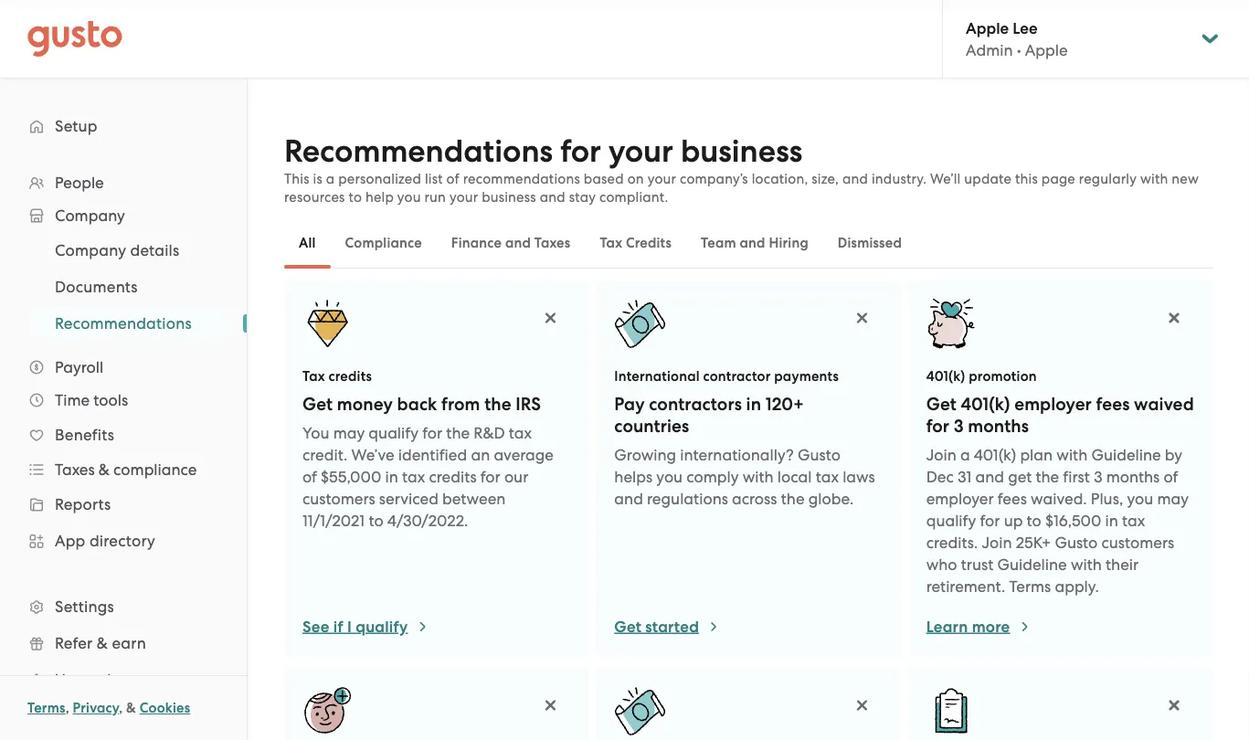 Task type: describe. For each thing, give the bounding box(es) containing it.
this
[[1015, 171, 1038, 187]]

31
[[958, 468, 972, 486]]

of inside recommendations for your business this is a personalized list of recommendations based on your company's location, size, and industry. we'll update this page regularly with new resources to help you run your business and stay compliant.
[[446, 171, 460, 187]]

recommendations
[[463, 171, 580, 187]]

team and hiring button
[[686, 221, 823, 265]]

see if i qualify link
[[302, 616, 430, 638]]

average
[[494, 446, 554, 464]]

finance and taxes button
[[437, 221, 585, 265]]

contractors
[[649, 393, 742, 414]]

on
[[628, 171, 644, 187]]

company button
[[18, 199, 228, 232]]

and right size,
[[842, 171, 868, 187]]

by
[[1165, 446, 1183, 464]]

may inside you may qualify for the r&d tax credit. we've identified an average of $55,000 in tax credits for our customers serviced between 11/1/2021 to 4/30/2022.
[[333, 424, 365, 442]]

all
[[299, 235, 316, 251]]

growing
[[614, 446, 676, 464]]

privacy
[[73, 700, 119, 716]]

plan
[[1020, 446, 1053, 464]]

& for earn
[[97, 634, 108, 652]]

we'll
[[930, 171, 961, 187]]

learn more
[[926, 617, 1010, 636]]

based
[[584, 171, 624, 187]]

finance
[[451, 235, 502, 251]]

compliant.
[[599, 189, 669, 205]]

and inside button
[[740, 235, 766, 251]]

growing internationally? gusto helps you comply with local tax laws and regulations across the globe.
[[614, 446, 875, 508]]

app
[[55, 532, 85, 550]]

their
[[1106, 556, 1139, 574]]

personalized
[[338, 171, 421, 187]]

in inside you may qualify for the r&d tax credit. we've identified an average of $55,000 in tax credits for our customers serviced between 11/1/2021 to 4/30/2022.
[[385, 468, 398, 486]]

recommendation categories for your business tab list
[[284, 217, 1213, 269]]

company for company
[[55, 207, 125, 225]]

0 horizontal spatial guideline
[[997, 556, 1067, 574]]

0 vertical spatial 401(k)
[[926, 368, 965, 385]]

get
[[1008, 468, 1032, 486]]

0 vertical spatial apple
[[966, 19, 1009, 37]]

app directory link
[[18, 525, 228, 557]]

hiring
[[769, 235, 809, 251]]

25k+
[[1016, 534, 1051, 552]]

recommendations for recommendations
[[55, 314, 192, 333]]

401(k) inside join a 401(k) plan with guideline by dec 31 and get the first 3 months of employer fees waived. plus, you may qualify for up to $16,500 in tax credits. join 25k+ gusto customers who trust guideline with their retirement. terms apply.
[[974, 446, 1016, 464]]

the inside growing internationally? gusto helps you comply with local tax laws and regulations across the globe.
[[781, 490, 805, 508]]

terms inside join a 401(k) plan with guideline by dec 31 and get the first 3 months of employer fees waived. plus, you may qualify for up to $16,500 in tax credits. join 25k+ gusto customers who trust guideline with their retirement. terms apply.
[[1009, 578, 1051, 596]]

2 vertical spatial &
[[126, 700, 136, 716]]

2 vertical spatial your
[[450, 189, 478, 205]]

get for get 401(k) employer fees waived for 3 months
[[926, 393, 957, 414]]

120+
[[766, 393, 804, 414]]

admin
[[966, 41, 1013, 59]]

taxes & compliance
[[55, 461, 197, 479]]

see
[[302, 617, 329, 636]]

retirement.
[[926, 578, 1005, 596]]

from
[[441, 393, 480, 414]]

i
[[347, 617, 352, 636]]

who
[[926, 556, 957, 574]]

3 inside the 401(k) promotion get 401(k) employer fees waived for 3 months
[[954, 415, 964, 436]]

an
[[471, 446, 490, 464]]

between
[[442, 490, 506, 508]]

you
[[302, 424, 329, 442]]

company's
[[680, 171, 748, 187]]

credits inside you may qualify for the r&d tax credit. we've identified an average of $55,000 in tax credits for our customers serviced between 11/1/2021 to 4/30/2022.
[[429, 468, 477, 486]]

0 vertical spatial your
[[609, 133, 673, 170]]

tax credits get money back from the irs
[[302, 368, 541, 414]]

401(k) promotion get 401(k) employer fees waived for 3 months
[[926, 368, 1194, 436]]

documents link
[[33, 270, 228, 303]]

credits inside tax credits get money back from the irs
[[329, 368, 372, 385]]

to inside you may qualify for the r&d tax credit. we've identified an average of $55,000 in tax credits for our customers serviced between 11/1/2021 to 4/30/2022.
[[369, 512, 383, 530]]

1 horizontal spatial guideline
[[1092, 446, 1161, 464]]

payroll button
[[18, 351, 228, 384]]

internationally?
[[680, 446, 794, 464]]

payroll
[[55, 358, 103, 376]]

terms , privacy , & cookies
[[27, 700, 190, 716]]

refer & earn link
[[18, 627, 228, 660]]

team
[[701, 235, 736, 251]]

dismissed button
[[823, 221, 917, 265]]

irs
[[516, 393, 541, 414]]

for down an
[[481, 468, 501, 486]]

& for compliance
[[99, 461, 110, 479]]

employer inside the 401(k) promotion get 401(k) employer fees waived for 3 months
[[1015, 393, 1092, 414]]

tax credits button
[[585, 221, 686, 265]]

first
[[1063, 468, 1090, 486]]

money
[[337, 393, 393, 414]]

taxes inside "finance and taxes" 'button'
[[534, 235, 571, 251]]

resources
[[284, 189, 345, 205]]

employer inside join a 401(k) plan with guideline by dec 31 and get the first 3 months of employer fees waived. plus, you may qualify for up to $16,500 in tax credits. join 25k+ gusto customers who trust guideline with their retirement. terms apply.
[[926, 490, 994, 508]]

3 inside join a 401(k) plan with guideline by dec 31 and get the first 3 months of employer fees waived. plus, you may qualify for up to $16,500 in tax credits. join 25k+ gusto customers who trust guideline with their retirement. terms apply.
[[1094, 468, 1103, 486]]

of inside you may qualify for the r&d tax credit. we've identified an average of $55,000 in tax credits for our customers serviced between 11/1/2021 to 4/30/2022.
[[302, 468, 317, 486]]

the inside join a 401(k) plan with guideline by dec 31 and get the first 3 months of employer fees waived. plus, you may qualify for up to $16,500 in tax credits. join 25k+ gusto customers who trust guideline with their retirement. terms apply.
[[1036, 468, 1059, 486]]

update
[[964, 171, 1012, 187]]

list containing people
[[0, 166, 247, 735]]

•
[[1017, 41, 1021, 59]]

1 vertical spatial apple
[[1025, 41, 1068, 59]]

fees inside join a 401(k) plan with guideline by dec 31 and get the first 3 months of employer fees waived. plus, you may qualify for up to $16,500 in tax credits. join 25k+ gusto customers who trust guideline with their retirement. terms apply.
[[998, 490, 1027, 508]]

compliance
[[113, 461, 197, 479]]

for inside join a 401(k) plan with guideline by dec 31 and get the first 3 months of employer fees waived. plus, you may qualify for up to $16,500 in tax credits. join 25k+ gusto customers who trust guideline with their retirement. terms apply.
[[980, 512, 1000, 530]]

people
[[55, 174, 104, 192]]

recommendations for recommendations for your business this is a personalized list of recommendations based on your company's location, size, and industry. we'll update this page regularly with new resources to help you run your business and stay compliant.
[[284, 133, 553, 170]]

$16,500
[[1045, 512, 1102, 530]]

months inside the 401(k) promotion get 401(k) employer fees waived for 3 months
[[968, 415, 1029, 436]]

dismissed
[[838, 235, 902, 251]]

home image
[[27, 21, 122, 57]]

customers inside you may qualify for the r&d tax credit. we've identified an average of $55,000 in tax credits for our customers serviced between 11/1/2021 to 4/30/2022.
[[302, 490, 375, 508]]

with up apply.
[[1071, 556, 1102, 574]]

time tools button
[[18, 384, 228, 417]]

you may qualify for the r&d tax credit. we've identified an average of $55,000 in tax credits for our customers serviced between 11/1/2021 to 4/30/2022.
[[302, 424, 554, 530]]

1 vertical spatial terms
[[27, 700, 65, 716]]

customers inside join a 401(k) plan with guideline by dec 31 and get the first 3 months of employer fees waived. plus, you may qualify for up to $16,500 in tax credits. join 25k+ gusto customers who trust guideline with their retirement. terms apply.
[[1102, 534, 1174, 552]]

tax for tax credits
[[600, 235, 622, 251]]

taxes & compliance button
[[18, 453, 228, 486]]

2 , from the left
[[119, 700, 123, 716]]

with inside recommendations for your business this is a personalized list of recommendations based on your company's location, size, and industry. we'll update this page regularly with new resources to help you run your business and stay compliant.
[[1140, 171, 1168, 187]]

may inside join a 401(k) plan with guideline by dec 31 and get the first 3 months of employer fees waived. plus, you may qualify for up to $16,500 in tax credits. join 25k+ gusto customers who trust guideline with their retirement. terms apply.
[[1157, 490, 1189, 508]]

international contractor payments pay contractors in 120+ countries
[[614, 368, 839, 436]]

tax up serviced
[[402, 468, 425, 486]]

tax inside join a 401(k) plan with guideline by dec 31 and get the first 3 months of employer fees waived. plus, you may qualify for up to $16,500 in tax credits. join 25k+ gusto customers who trust guideline with their retirement. terms apply.
[[1122, 512, 1145, 530]]

trust
[[961, 556, 994, 574]]

settings
[[55, 598, 114, 616]]

a inside recommendations for your business this is a personalized list of recommendations based on your company's location, size, and industry. we'll update this page regularly with new resources to help you run your business and stay compliant.
[[326, 171, 335, 187]]

documents
[[55, 278, 138, 296]]

0 vertical spatial business
[[681, 133, 803, 170]]

recommendations for your business this is a personalized list of recommendations based on your company's location, size, and industry. we'll update this page regularly with new resources to help you run your business and stay compliant.
[[284, 133, 1199, 205]]



Task type: locate. For each thing, give the bounding box(es) containing it.
2 horizontal spatial to
[[1027, 512, 1042, 530]]

1 horizontal spatial of
[[446, 171, 460, 187]]

401(k) up get at bottom
[[974, 446, 1016, 464]]

1 horizontal spatial may
[[1157, 490, 1189, 508]]

to left help
[[349, 189, 362, 205]]

with up first
[[1057, 446, 1088, 464]]

tax up the you
[[302, 368, 325, 385]]

1 vertical spatial qualify
[[926, 512, 976, 530]]

to
[[349, 189, 362, 205], [369, 512, 383, 530], [1027, 512, 1042, 530]]

tax inside button
[[600, 235, 622, 251]]

regulations
[[647, 490, 728, 508]]

for inside the 401(k) promotion get 401(k) employer fees waived for 3 months
[[926, 415, 950, 436]]

0 horizontal spatial taxes
[[55, 461, 95, 479]]

our
[[504, 468, 528, 486]]

0 horizontal spatial in
[[385, 468, 398, 486]]

0 vertical spatial join
[[926, 446, 957, 464]]

you
[[397, 189, 421, 205], [656, 468, 683, 486], [1127, 490, 1154, 508]]

1 horizontal spatial get
[[614, 617, 642, 636]]

1 horizontal spatial join
[[982, 534, 1012, 552]]

with up across on the bottom right
[[743, 468, 774, 486]]

a up 31
[[960, 446, 970, 464]]

list
[[0, 166, 247, 735], [0, 232, 247, 342]]

learn
[[926, 617, 968, 636]]

gusto inside growing internationally? gusto helps you comply with local tax laws and regulations across the globe.
[[798, 446, 841, 464]]

and down helps
[[614, 490, 643, 508]]

1 horizontal spatial fees
[[1096, 393, 1130, 414]]

months up the plus,
[[1106, 468, 1160, 486]]

, down upgrade link
[[119, 700, 123, 716]]

3 up 31
[[954, 415, 964, 436]]

customers up 11/1/2021
[[302, 490, 375, 508]]

qualify right i at the left
[[356, 617, 408, 636]]

recommendations down documents link
[[55, 314, 192, 333]]

taxes inside "taxes & compliance" 'dropdown button'
[[55, 461, 95, 479]]

tax for tax credits get money back from the irs
[[302, 368, 325, 385]]

apple right •
[[1025, 41, 1068, 59]]

the left irs
[[485, 393, 511, 414]]

this
[[284, 171, 309, 187]]

1 vertical spatial tax
[[302, 368, 325, 385]]

and inside growing internationally? gusto helps you comply with local tax laws and regulations across the globe.
[[614, 490, 643, 508]]

with inside growing internationally? gusto helps you comply with local tax laws and regulations across the globe.
[[743, 468, 774, 486]]

1 vertical spatial months
[[1106, 468, 1160, 486]]

2 vertical spatial in
[[1105, 512, 1118, 530]]

1 vertical spatial gusto
[[1055, 534, 1098, 552]]

your up on
[[609, 133, 673, 170]]

1 vertical spatial 401(k)
[[961, 393, 1010, 414]]

0 horizontal spatial you
[[397, 189, 421, 205]]

1 vertical spatial customers
[[1102, 534, 1174, 552]]

reports link
[[18, 488, 228, 521]]

customers up their
[[1102, 534, 1174, 552]]

0 horizontal spatial employer
[[926, 490, 994, 508]]

qualify up credits.
[[926, 512, 976, 530]]

1 vertical spatial join
[[982, 534, 1012, 552]]

, left privacy
[[65, 700, 69, 716]]

the down local
[[781, 490, 805, 508]]

0 horizontal spatial a
[[326, 171, 335, 187]]

terms down 25k+
[[1009, 578, 1051, 596]]

& up reports "link"
[[99, 461, 110, 479]]

0 vertical spatial guideline
[[1092, 446, 1161, 464]]

0 vertical spatial recommendations
[[284, 133, 553, 170]]

0 vertical spatial may
[[333, 424, 365, 442]]

0 vertical spatial tax
[[600, 235, 622, 251]]

0 vertical spatial months
[[968, 415, 1029, 436]]

up
[[1004, 512, 1023, 530]]

1 horizontal spatial 3
[[1094, 468, 1103, 486]]

in inside international contractor payments pay contractors in 120+ countries
[[746, 393, 761, 414]]

0 vertical spatial a
[[326, 171, 335, 187]]

business
[[681, 133, 803, 170], [482, 189, 536, 205]]

taxes up the reports
[[55, 461, 95, 479]]

recommendations inside recommendations for your business this is a personalized list of recommendations based on your company's location, size, and industry. we'll update this page regularly with new resources to help you run your business and stay compliant.
[[284, 133, 553, 170]]

company down people
[[55, 207, 125, 225]]

fees left the "waived"
[[1096, 393, 1130, 414]]

a inside join a 401(k) plan with guideline by dec 31 and get the first 3 months of employer fees waived. plus, you may qualify for up to $16,500 in tax credits. join 25k+ gusto customers who trust guideline with their retirement. terms apply.
[[960, 446, 970, 464]]

0 horizontal spatial 3
[[954, 415, 964, 436]]

help
[[365, 189, 394, 205]]

1 horizontal spatial a
[[960, 446, 970, 464]]

guideline
[[1092, 446, 1161, 464], [997, 556, 1067, 574]]

get inside tax credits get money back from the irs
[[302, 393, 333, 414]]

0 horizontal spatial to
[[349, 189, 362, 205]]

upgrade
[[55, 671, 120, 689]]

you left "run"
[[397, 189, 421, 205]]

settings link
[[18, 590, 228, 623]]

tax inside tax credits get money back from the irs
[[302, 368, 325, 385]]

gusto inside join a 401(k) plan with guideline by dec 31 and get the first 3 months of employer fees waived. plus, you may qualify for up to $16,500 in tax credits. join 25k+ gusto customers who trust guideline with their retirement. terms apply.
[[1055, 534, 1098, 552]]

list
[[425, 171, 443, 187]]

2 vertical spatial qualify
[[356, 617, 408, 636]]

11/1/2021
[[302, 512, 365, 530]]

and right finance
[[505, 235, 531, 251]]

your right "run"
[[450, 189, 478, 205]]

0 vertical spatial qualify
[[369, 424, 419, 442]]

location,
[[752, 171, 808, 187]]

qualify inside you may qualify for the r&d tax credit. we've identified an average of $55,000 in tax credits for our customers serviced between 11/1/2021 to 4/30/2022.
[[369, 424, 419, 442]]

0 horizontal spatial gusto
[[798, 446, 841, 464]]

recommendations inside recommendations link
[[55, 314, 192, 333]]

0 horizontal spatial months
[[968, 415, 1029, 436]]

tax left credits
[[600, 235, 622, 251]]

serviced
[[379, 490, 438, 508]]

0 vertical spatial in
[[746, 393, 761, 414]]

1 vertical spatial 3
[[1094, 468, 1103, 486]]

1 horizontal spatial to
[[369, 512, 383, 530]]

get for get money back from the irs
[[302, 393, 333, 414]]

1 horizontal spatial recommendations
[[284, 133, 553, 170]]

tax up average
[[509, 424, 532, 442]]

0 horizontal spatial join
[[926, 446, 957, 464]]

0 horizontal spatial ,
[[65, 700, 69, 716]]

fees up up
[[998, 490, 1027, 508]]

to right up
[[1027, 512, 1042, 530]]

company for company details
[[55, 241, 126, 260]]

benefits link
[[18, 419, 228, 451]]

get started
[[614, 617, 699, 636]]

0 vertical spatial taxes
[[534, 235, 571, 251]]

2 company from the top
[[55, 241, 126, 260]]

company up "documents"
[[55, 241, 126, 260]]

finance and taxes
[[451, 235, 571, 251]]

you up the regulations
[[656, 468, 683, 486]]

privacy link
[[73, 700, 119, 716]]

2 vertical spatial you
[[1127, 490, 1154, 508]]

0 vertical spatial terms
[[1009, 578, 1051, 596]]

taxes down stay
[[534, 235, 571, 251]]

,
[[65, 700, 69, 716], [119, 700, 123, 716]]

months inside join a 401(k) plan with guideline by dec 31 and get the first 3 months of employer fees waived. plus, you may qualify for up to $16,500 in tax credits. join 25k+ gusto customers who trust guideline with their retirement. terms apply.
[[1106, 468, 1160, 486]]

0 vertical spatial gusto
[[798, 446, 841, 464]]

credit.
[[302, 446, 348, 464]]

1 horizontal spatial ,
[[119, 700, 123, 716]]

customers
[[302, 490, 375, 508], [1102, 534, 1174, 552]]

of inside join a 401(k) plan with guideline by dec 31 and get the first 3 months of employer fees waived. plus, you may qualify for up to $16,500 in tax credits. join 25k+ gusto customers who trust guideline with their retirement. terms apply.
[[1164, 468, 1178, 486]]

2 vertical spatial 401(k)
[[974, 446, 1016, 464]]

0 vertical spatial customers
[[302, 490, 375, 508]]

& left earn
[[97, 634, 108, 652]]

in down the plus,
[[1105, 512, 1118, 530]]

2 horizontal spatial in
[[1105, 512, 1118, 530]]

get up the you
[[302, 393, 333, 414]]

benefits
[[55, 426, 114, 444]]

0 vertical spatial you
[[397, 189, 421, 205]]

get up the dec at the right bottom of the page
[[926, 393, 957, 414]]

1 horizontal spatial employer
[[1015, 393, 1092, 414]]

1 horizontal spatial gusto
[[1055, 534, 1098, 552]]

and right 31
[[975, 468, 1004, 486]]

1 list from the top
[[0, 166, 247, 735]]

the down "plan"
[[1036, 468, 1059, 486]]

employer up "plan"
[[1015, 393, 1092, 414]]

to inside join a 401(k) plan with guideline by dec 31 and get the first 3 months of employer fees waived. plus, you may qualify for up to $16,500 in tax credits. join 25k+ gusto customers who trust guideline with their retirement. terms apply.
[[1027, 512, 1042, 530]]

0 horizontal spatial credits
[[329, 368, 372, 385]]

1 vertical spatial fees
[[998, 490, 1027, 508]]

gusto down '$16,500'
[[1055, 534, 1098, 552]]

company inside dropdown button
[[55, 207, 125, 225]]

0 horizontal spatial business
[[482, 189, 536, 205]]

for
[[560, 133, 601, 170], [926, 415, 950, 436], [422, 424, 442, 442], [481, 468, 501, 486], [980, 512, 1000, 530]]

recommendations
[[284, 133, 553, 170], [55, 314, 192, 333]]

$55,000
[[321, 468, 381, 486]]

and inside join a 401(k) plan with guideline by dec 31 and get the first 3 months of employer fees waived. plus, you may qualify for up to $16,500 in tax credits. join 25k+ gusto customers who trust guideline with their retirement. terms apply.
[[975, 468, 1004, 486]]

employer
[[1015, 393, 1092, 414], [926, 490, 994, 508]]

401(k) down promotion
[[961, 393, 1010, 414]]

0 vertical spatial company
[[55, 207, 125, 225]]

join up the dec at the right bottom of the page
[[926, 446, 957, 464]]

may down by
[[1157, 490, 1189, 508]]

waived.
[[1031, 490, 1087, 508]]

to inside recommendations for your business this is a personalized list of recommendations based on your company's location, size, and industry. we'll update this page regularly with new resources to help you run your business and stay compliant.
[[349, 189, 362, 205]]

employer down 31
[[926, 490, 994, 508]]

2 list from the top
[[0, 232, 247, 342]]

1 horizontal spatial credits
[[429, 468, 477, 486]]

for up identified
[[422, 424, 442, 442]]

with left new
[[1140, 171, 1168, 187]]

to down serviced
[[369, 512, 383, 530]]

0 horizontal spatial may
[[333, 424, 365, 442]]

you right the plus,
[[1127, 490, 1154, 508]]

& down upgrade link
[[126, 700, 136, 716]]

4/30/2022.
[[387, 512, 468, 530]]

0 horizontal spatial tax
[[302, 368, 325, 385]]

3 right first
[[1094, 468, 1103, 486]]

you inside growing internationally? gusto helps you comply with local tax laws and regulations across the globe.
[[656, 468, 683, 486]]

company inside "link"
[[55, 241, 126, 260]]

dec
[[926, 468, 954, 486]]

join a 401(k) plan with guideline by dec 31 and get the first 3 months of employer fees waived. plus, you may qualify for up to $16,500 in tax credits. join 25k+ gusto customers who trust guideline with their retirement. terms apply.
[[926, 446, 1189, 596]]

1 vertical spatial taxes
[[55, 461, 95, 479]]

0 horizontal spatial customers
[[302, 490, 375, 508]]

0 horizontal spatial apple
[[966, 19, 1009, 37]]

1 vertical spatial your
[[648, 171, 676, 187]]

2 horizontal spatial get
[[926, 393, 957, 414]]

and right team
[[740, 235, 766, 251]]

with
[[1140, 171, 1168, 187], [1057, 446, 1088, 464], [743, 468, 774, 486], [1071, 556, 1102, 574]]

regularly
[[1079, 171, 1137, 187]]

and
[[842, 171, 868, 187], [540, 189, 566, 205], [505, 235, 531, 251], [740, 235, 766, 251], [975, 468, 1004, 486], [614, 490, 643, 508]]

qualify up the we've
[[369, 424, 419, 442]]

join
[[926, 446, 957, 464], [982, 534, 1012, 552]]

gusto navigation element
[[0, 79, 247, 740]]

0 vertical spatial &
[[99, 461, 110, 479]]

you inside join a 401(k) plan with guideline by dec 31 and get the first 3 months of employer fees waived. plus, you may qualify for up to $16,500 in tax credits. join 25k+ gusto customers who trust guideline with their retirement. terms apply.
[[1127, 490, 1154, 508]]

company
[[55, 207, 125, 225], [55, 241, 126, 260]]

1 horizontal spatial taxes
[[534, 235, 571, 251]]

&
[[99, 461, 110, 479], [97, 634, 108, 652], [126, 700, 136, 716]]

1 vertical spatial may
[[1157, 490, 1189, 508]]

in inside join a 401(k) plan with guideline by dec 31 and get the first 3 months of employer fees waived. plus, you may qualify for up to $16,500 in tax credits. join 25k+ gusto customers who trust guideline with their retirement. terms apply.
[[1105, 512, 1118, 530]]

for up based at the top
[[560, 133, 601, 170]]

get inside the 401(k) promotion get 401(k) employer fees waived for 3 months
[[926, 393, 957, 414]]

all button
[[284, 221, 330, 265]]

credits up money
[[329, 368, 372, 385]]

may up the we've
[[333, 424, 365, 442]]

local
[[778, 468, 812, 486]]

r&d
[[474, 424, 505, 442]]

0 horizontal spatial fees
[[998, 490, 1027, 508]]

1 vertical spatial in
[[385, 468, 398, 486]]

0 horizontal spatial of
[[302, 468, 317, 486]]

1 vertical spatial recommendations
[[55, 314, 192, 333]]

of down by
[[1164, 468, 1178, 486]]

1 , from the left
[[65, 700, 69, 716]]

comply
[[687, 468, 739, 486]]

1 horizontal spatial tax
[[600, 235, 622, 251]]

the down from
[[446, 424, 470, 442]]

get left started
[[614, 617, 642, 636]]

terms
[[1009, 578, 1051, 596], [27, 700, 65, 716]]

gusto up local
[[798, 446, 841, 464]]

more
[[972, 617, 1010, 636]]

page
[[1042, 171, 1076, 187]]

credits down identified
[[429, 468, 477, 486]]

the inside tax credits get money back from the irs
[[485, 393, 511, 414]]

1 horizontal spatial you
[[656, 468, 683, 486]]

payments
[[774, 368, 839, 385]]

1 vertical spatial business
[[482, 189, 536, 205]]

terms left privacy
[[27, 700, 65, 716]]

your right on
[[648, 171, 676, 187]]

tax inside growing internationally? gusto helps you comply with local tax laws and regulations across the globe.
[[816, 468, 839, 486]]

and left stay
[[540, 189, 566, 205]]

in up serviced
[[385, 468, 398, 486]]

401(k) left promotion
[[926, 368, 965, 385]]

compliance
[[345, 235, 422, 251]]

pay
[[614, 393, 645, 414]]

size,
[[812, 171, 839, 187]]

1 vertical spatial employer
[[926, 490, 994, 508]]

contractor
[[703, 368, 771, 385]]

tax up globe.
[[816, 468, 839, 486]]

qualify inside join a 401(k) plan with guideline by dec 31 and get the first 3 months of employer fees waived. plus, you may qualify for up to $16,500 in tax credits. join 25k+ gusto customers who trust guideline with their retirement. terms apply.
[[926, 512, 976, 530]]

1 vertical spatial &
[[97, 634, 108, 652]]

a right the is
[[326, 171, 335, 187]]

of right list
[[446, 171, 460, 187]]

1 horizontal spatial customers
[[1102, 534, 1174, 552]]

1 vertical spatial company
[[55, 241, 126, 260]]

business down recommendations
[[482, 189, 536, 205]]

fees
[[1096, 393, 1130, 414], [998, 490, 1027, 508]]

0 vertical spatial 3
[[954, 415, 964, 436]]

0 vertical spatial employer
[[1015, 393, 1092, 414]]

business up company's
[[681, 133, 803, 170]]

apple up admin
[[966, 19, 1009, 37]]

1 horizontal spatial in
[[746, 393, 761, 414]]

of down credit.
[[302, 468, 317, 486]]

1 company from the top
[[55, 207, 125, 225]]

join down up
[[982, 534, 1012, 552]]

started
[[645, 617, 699, 636]]

recommendations up list
[[284, 133, 553, 170]]

for left up
[[980, 512, 1000, 530]]

new
[[1172, 171, 1199, 187]]

1 horizontal spatial terms
[[1009, 578, 1051, 596]]

back
[[397, 393, 437, 414]]

company details
[[55, 241, 179, 260]]

months
[[968, 415, 1029, 436], [1106, 468, 1160, 486]]

cookies button
[[140, 697, 190, 719]]

guideline left by
[[1092, 446, 1161, 464]]

apply.
[[1055, 578, 1099, 596]]

upgrade link
[[18, 663, 228, 696]]

list containing company details
[[0, 232, 247, 342]]

0 horizontal spatial get
[[302, 393, 333, 414]]

& inside 'dropdown button'
[[99, 461, 110, 479]]

compliance button
[[330, 221, 437, 265]]

team and hiring
[[701, 235, 809, 251]]

and inside 'button'
[[505, 235, 531, 251]]

guideline down 25k+
[[997, 556, 1067, 574]]

in left 120+ at the right bottom of the page
[[746, 393, 761, 414]]

for inside recommendations for your business this is a personalized list of recommendations based on your company's location, size, and industry. we'll update this page regularly with new resources to help you run your business and stay compliant.
[[560, 133, 601, 170]]

the inside you may qualify for the r&d tax credit. we've identified an average of $55,000 in tax credits for our customers serviced between 11/1/2021 to 4/30/2022.
[[446, 424, 470, 442]]

may
[[333, 424, 365, 442], [1157, 490, 1189, 508]]

people button
[[18, 166, 228, 199]]

you inside recommendations for your business this is a personalized list of recommendations based on your company's location, size, and industry. we'll update this page regularly with new resources to help you run your business and stay compliant.
[[397, 189, 421, 205]]

1 horizontal spatial months
[[1106, 468, 1160, 486]]

1 vertical spatial you
[[656, 468, 683, 486]]

company details link
[[33, 234, 228, 267]]

0 vertical spatial fees
[[1096, 393, 1130, 414]]

we've
[[351, 446, 394, 464]]

2 horizontal spatial of
[[1164, 468, 1178, 486]]

for up the dec at the right bottom of the page
[[926, 415, 950, 436]]

directory
[[89, 532, 155, 550]]

2 horizontal spatial you
[[1127, 490, 1154, 508]]

0 vertical spatial credits
[[329, 368, 372, 385]]

apple
[[966, 19, 1009, 37], [1025, 41, 1068, 59]]

1 vertical spatial guideline
[[997, 556, 1067, 574]]

0 horizontal spatial recommendations
[[55, 314, 192, 333]]

refer
[[55, 634, 93, 652]]

tax down the plus,
[[1122, 512, 1145, 530]]

fees inside the 401(k) promotion get 401(k) employer fees waived for 3 months
[[1096, 393, 1130, 414]]

months up "plan"
[[968, 415, 1029, 436]]



Task type: vqa. For each thing, say whether or not it's contained in the screenshot.
local
yes



